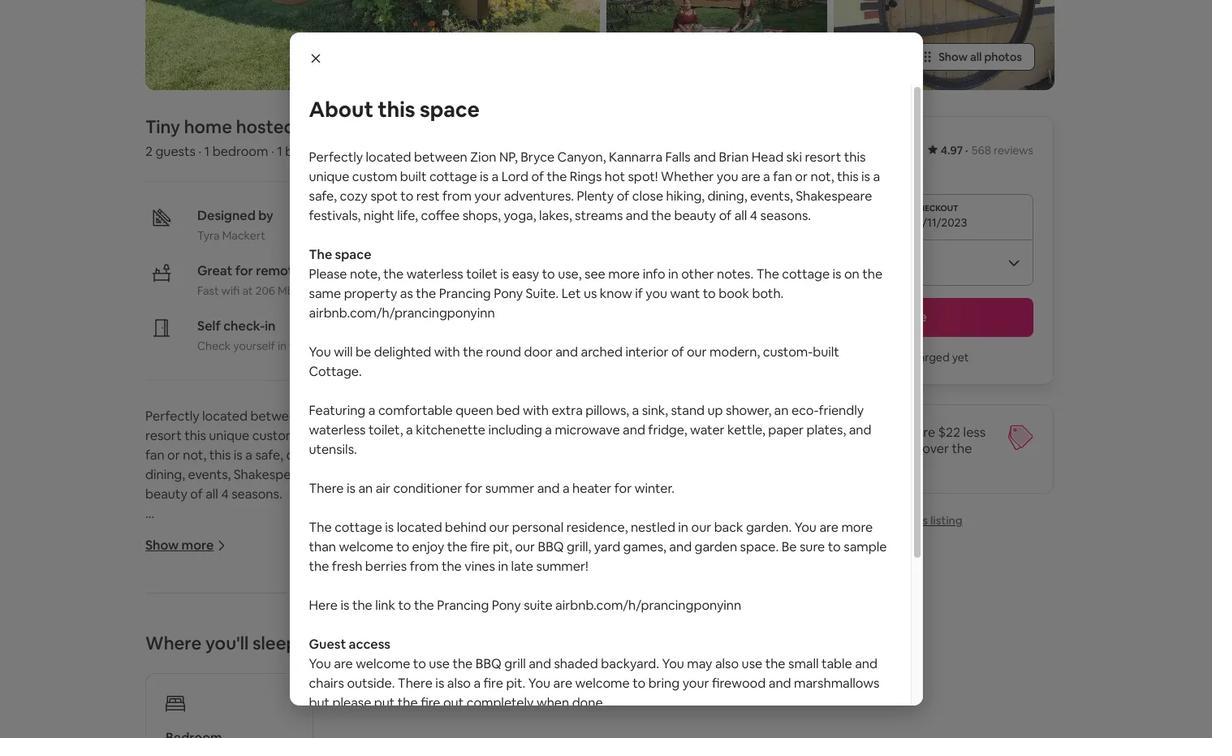 Task type: vqa. For each thing, say whether or not it's contained in the screenshot.
yourself
yes



Task type: locate. For each thing, give the bounding box(es) containing it.
1 vertical spatial friendly
[[145, 701, 191, 718]]

reserve
[[879, 309, 928, 326]]

cottage. down lockbox.
[[309, 363, 362, 380]]

yard
[[594, 539, 621, 556]]

1 horizontal spatial zion
[[471, 149, 497, 166]]

rings inside about this space dialog
[[570, 168, 602, 185]]

welcome inside the cottage is located behind our personal residence, nestled in our back garden. you are more than welcome to enjoy the fire pit, our bbq grill, yard games, and garden space. be sure to sample the fresh berries from the vines in late summer!
[[339, 539, 394, 556]]

0 vertical spatial including
[[489, 422, 543, 439]]

waterless inside featuring a comfortable queen bed with extra pillows, a sink, stand up shower, an eco-friendly waterless toilet, a kitchenette including a microwave and fridge, water kettle, paper plates, and utensils.
[[309, 422, 366, 439]]

1 vertical spatial prancing
[[328, 564, 380, 581]]

unique inside about this space dialog
[[309, 168, 350, 185]]

an down the backyard.
[[611, 681, 626, 698]]

other inside about this space dialog
[[682, 266, 715, 283]]

please
[[333, 695, 372, 712]]

you will be delighted with the round door and arched interior of our modern, custom-built cottage. up featuring a comfortable queen bed with extra pillows, a sink, stand up shower, an eco-friendly waterless toilet, a kitchenette including a microwave and fridge, water kettle, paper plates, and utensils.
[[309, 344, 840, 380]]

bed right the 'but'
[[333, 681, 357, 698]]

4
[[751, 207, 758, 224], [221, 486, 229, 503]]

an up good
[[775, 402, 789, 419]]

as right dedicated
[[400, 285, 413, 302]]

microwave up heater
[[555, 422, 620, 439]]

4 inside about this space dialog
[[751, 207, 758, 224]]

· down hosted
[[271, 143, 274, 160]]

bbq inside guest access you are welcome to use the bbq grill and shaded backyard. you may also use the small table and chairs outside. there is also a fire pit. you are welcome to bring your firewood and marshmallows but please put the fire out completely when done.
[[476, 656, 502, 673]]

kettle, inside 'featuring a comfortable queen bed with extra pillows, a sink, stand up shower, an eco- friendly waterless toilet, a kitchenette including a microwave and fridge, water kettle, paper plates, and utensils.'
[[612, 701, 650, 718]]

pony left suite
[[492, 597, 521, 614]]

featuring for featuring a comfortable queen bed with extra pillows, a sink, stand up shower, an eco-friendly waterless toilet, a kitchenette including a microwave and fridge, water kettle, paper plates, and utensils.
[[309, 402, 366, 419]]

rest
[[417, 188, 440, 205], [363, 447, 386, 464]]

1 horizontal spatial modern,
[[710, 344, 761, 361]]

0 vertical spatial notes.
[[717, 266, 754, 283]]

0 horizontal spatial brian
[[556, 408, 586, 425]]

good price.
[[772, 424, 844, 441]]

welcome up fresh
[[339, 539, 394, 556]]

festivals, left air
[[313, 467, 365, 484]]

0 vertical spatial stand
[[671, 402, 705, 419]]

2 vertical spatial your
[[683, 675, 710, 692]]

same down work
[[309, 285, 341, 302]]

utensils. inside featuring a comfortable queen bed with extra pillows, a sink, stand up shower, an eco-friendly waterless toilet, a kitchenette including a microwave and fridge, water kettle, paper plates, and utensils.
[[309, 441, 357, 458]]

hosted
[[236, 116, 295, 138]]

an inside 'featuring a comfortable queen bed with extra pillows, a sink, stand up shower, an eco- friendly waterless toilet, a kitchenette including a microwave and fridge, water kettle, paper plates, and utensils.'
[[611, 681, 626, 698]]

all left photos
[[971, 50, 983, 64]]

bring
[[649, 675, 680, 692]]

1 down hosted
[[277, 143, 283, 160]]

photos
[[985, 50, 1023, 64]]

paper inside featuring a comfortable queen bed with extra pillows, a sink, stand up shower, an eco-friendly waterless toilet, a kitchenette including a microwave and fridge, water kettle, paper plates, and utensils.
[[769, 422, 804, 439]]

fridge,
[[649, 422, 688, 439], [533, 701, 572, 718]]

as left fresh
[[289, 564, 303, 581]]

will left you'll
[[170, 623, 189, 640]]

for up at
[[235, 263, 253, 280]]

0 vertical spatial fridge,
[[649, 422, 688, 439]]

0 vertical spatial know
[[600, 285, 633, 302]]

including
[[489, 422, 543, 439], [373, 701, 427, 718]]

0 horizontal spatial use
[[429, 656, 450, 673]]

check
[[197, 339, 231, 354]]

pillows, inside featuring a comfortable queen bed with extra pillows, a sink, stand up shower, an eco-friendly waterless toilet, a kitchenette including a microwave and fridge, water kettle, paper plates, and utensils.
[[586, 402, 630, 419]]

0 vertical spatial unique
[[309, 168, 350, 185]]

unique
[[309, 168, 350, 185], [209, 428, 250, 445]]

located up enjoy
[[397, 519, 442, 536]]

1 horizontal spatial as
[[400, 285, 413, 302]]

1 horizontal spatial custom
[[352, 168, 398, 185]]

0 vertical spatial hot
[[605, 168, 626, 185]]

know inside about this space dialog
[[600, 285, 633, 302]]

comfortable
[[378, 402, 453, 419], [215, 681, 289, 698]]

hobbit cottage image 1 image
[[145, 0, 600, 90]]

0 horizontal spatial use,
[[395, 545, 418, 562]]

both. down games,
[[645, 564, 676, 581]]

this
[[378, 96, 416, 123], [845, 149, 866, 166], [838, 168, 859, 185], [185, 428, 206, 445], [209, 447, 231, 464], [909, 514, 929, 528]]

easy
[[512, 266, 540, 283], [349, 545, 376, 562]]

custom- up the backyard.
[[600, 623, 650, 640]]

located
[[366, 149, 411, 166], [202, 408, 248, 425], [397, 519, 442, 536]]

there
[[309, 480, 344, 497], [398, 675, 433, 692]]

featuring a comfortable queen bed with extra pillows, a sink, stand up shower, an eco- friendly waterless toilet, a kitchenette including a microwave and fridge, water kettle, paper plates, and utensils.
[[145, 681, 656, 737]]

behind
[[445, 519, 487, 536]]

1 horizontal spatial bryce
[[521, 149, 555, 166]]

if
[[635, 285, 643, 302], [527, 564, 535, 581]]

· right guests
[[199, 143, 202, 160]]

0 horizontal spatial falls
[[502, 408, 527, 425]]

comfortable inside featuring a comfortable queen bed with extra pillows, a sink, stand up shower, an eco-friendly waterless toilet, a kitchenette including a microwave and fridge, water kettle, paper plates, and utensils.
[[378, 402, 453, 419]]

up inside featuring a comfortable queen bed with extra pillows, a sink, stand up shower, an eco-friendly waterless toilet, a kitchenette including a microwave and fridge, water kettle, paper plates, and utensils.
[[708, 402, 723, 419]]

sink, for featuring a comfortable queen bed with extra pillows, a sink, stand up shower, an eco-friendly waterless toilet, a kitchenette including a microwave and fridge, water kettle, paper plates, and utensils.
[[642, 402, 669, 419]]

coffee up behind
[[425, 467, 464, 484]]

1 horizontal spatial us
[[584, 285, 597, 302]]

1 horizontal spatial other
[[682, 266, 715, 283]]

same down 'show more' button
[[198, 564, 230, 581]]

toilet, inside featuring a comfortable queen bed with extra pillows, a sink, stand up shower, an eco-friendly waterless toilet, a kitchenette including a microwave and fridge, water kettle, paper plates, and utensils.
[[369, 422, 403, 439]]

friendly down where
[[145, 701, 191, 718]]

2 horizontal spatial an
[[775, 402, 789, 419]]

ski left taxes
[[787, 149, 803, 166]]

plenty inside about this space dialog
[[577, 188, 614, 205]]

sink, up winter.
[[642, 402, 669, 419]]

cottage
[[430, 168, 477, 185], [783, 266, 830, 283], [330, 428, 377, 445], [335, 519, 383, 536], [619, 545, 667, 562]]

1 vertical spatial door
[[361, 623, 389, 640]]

arched right access
[[418, 623, 459, 640]]

0 horizontal spatial resort
[[145, 428, 182, 445]]

queen left please
[[292, 681, 330, 698]]

fridge, left done.
[[533, 701, 572, 718]]

price.
[[810, 424, 844, 441]]

fridge, for featuring a comfortable queen bed with extra pillows, a sink, stand up shower, an eco-friendly waterless toilet, a kitchenette including a microwave and fridge, water kettle, paper plates, and utensils.
[[649, 422, 688, 439]]

events,
[[751, 188, 794, 205], [188, 467, 231, 484]]

access
[[349, 636, 391, 653]]

up for featuring a comfortable queen bed with extra pillows, a sink, stand up shower, an eco-friendly waterless toilet, a kitchenette including a microwave and fridge, water kettle, paper plates, and utensils.
[[708, 402, 723, 419]]

adventures.
[[504, 188, 574, 205], [451, 447, 521, 464]]

kettle, left good
[[728, 422, 766, 439]]

self check-in check yourself in with the lockbox.
[[197, 318, 379, 354]]

and
[[694, 149, 716, 166], [626, 207, 649, 224], [556, 344, 578, 361], [530, 408, 553, 425], [623, 422, 646, 439], [849, 422, 872, 439], [630, 467, 653, 484], [538, 480, 560, 497], [670, 539, 692, 556], [392, 623, 415, 640], [529, 656, 552, 673], [856, 656, 878, 673], [769, 675, 792, 692], [508, 701, 530, 718], [226, 720, 249, 737]]

0 vertical spatial not,
[[811, 168, 835, 185]]

0 vertical spatial perfectly
[[309, 149, 363, 166]]

same inside about this space dialog
[[309, 285, 341, 302]]

utensils. inside 'featuring a comfortable queen bed with extra pillows, a sink, stand up shower, an eco- friendly waterless toilet, a kitchenette including a microwave and fridge, water kettle, paper plates, and utensils.'
[[251, 720, 300, 737]]

will down dedicated
[[334, 344, 353, 361]]

paper for featuring a comfortable queen bed with extra pillows, a sink, stand up shower, an eco- friendly waterless toilet, a kitchenette including a microwave and fridge, water kettle, paper plates, and utensils.
[[145, 720, 181, 737]]

an for featuring a comfortable queen bed with extra pillows, a sink, stand up shower, an eco-friendly waterless toilet, a kitchenette including a microwave and fridge, water kettle, paper plates, and utensils.
[[775, 402, 789, 419]]

queen for featuring a comfortable queen bed with extra pillows, a sink, stand up shower, an eco-friendly waterless toilet, a kitchenette including a microwave and fridge, water kettle, paper plates, and utensils.
[[456, 402, 494, 419]]

both. down 11/5/2023
[[753, 285, 784, 302]]

1 horizontal spatial brian
[[719, 149, 749, 166]]

rest inside about this space dialog
[[417, 188, 440, 205]]

zion inside about this space dialog
[[471, 149, 497, 166]]

0 horizontal spatial all
[[206, 486, 218, 503]]

the inside the cottage is located behind our personal residence, nestled in our back garden. you are more than welcome to enjoy the fire pit, our bbq grill, yard games, and garden space. be sure to sample the fresh berries from the vines in late summer!
[[309, 519, 332, 536]]

use up "out"
[[429, 656, 450, 673]]

your dates are $22 less than the avg. nightly rate over the last 3 months.
[[772, 424, 986, 474]]

queen up there is an air conditioner for summer and a heater for winter.
[[456, 402, 494, 419]]

brian left total
[[719, 149, 749, 166]]

report this listing
[[869, 514, 963, 528]]

1 horizontal spatial 4
[[751, 207, 758, 224]]

0 vertical spatial night
[[364, 207, 395, 224]]

table
[[822, 656, 853, 673]]

built
[[400, 168, 427, 185], [813, 344, 840, 361], [300, 428, 327, 445], [650, 623, 676, 640]]

1 down home
[[204, 143, 210, 160]]

bed down hosted
[[285, 143, 309, 160]]

suite. inside about this space dialog
[[526, 285, 559, 302]]

0 horizontal spatial hiking,
[[613, 447, 651, 464]]

1 vertical spatial same
[[198, 564, 230, 581]]

for right heater
[[615, 480, 632, 497]]

nightly
[[853, 441, 893, 458]]

brian up heater
[[556, 408, 586, 425]]

months.
[[807, 457, 855, 474]]

4 · from the left
[[966, 143, 969, 158]]

fridge, inside 'featuring a comfortable queen bed with extra pillows, a sink, stand up shower, an eco- friendly waterless toilet, a kitchenette including a microwave and fridge, water kettle, paper plates, and utensils.'
[[533, 701, 572, 718]]

0 vertical spatial rings
[[570, 168, 602, 185]]

out
[[444, 695, 464, 712]]

than up fresh
[[309, 539, 336, 556]]

than left price.
[[772, 441, 800, 458]]

1 horizontal spatial lord
[[502, 168, 529, 185]]

featuring
[[309, 402, 366, 419], [145, 681, 202, 698]]

coffee up workspace.
[[421, 207, 460, 224]]

completely
[[467, 695, 534, 712]]

you will be delighted with the round door and arched interior of our modern, custom-built cottage. down link
[[145, 623, 679, 659]]

1 vertical spatial rings
[[470, 428, 502, 445]]

lakes, inside about this space dialog
[[539, 207, 572, 224]]

tyra is a superhost. learn more about tyra. image
[[631, 116, 676, 162], [631, 116, 676, 162]]

11/5/2023
[[782, 216, 833, 230]]

0 vertical spatial custom
[[352, 168, 398, 185]]

1 vertical spatial seasons.
[[232, 486, 282, 503]]

there inside guest access you are welcome to use the bbq grill and shaded backyard. you may also use the small table and chairs outside. there is also a fire pit. you are welcome to bring your firewood and marshmallows but please put the fire out completely when done.
[[398, 675, 433, 692]]

plates, for featuring a comfortable queen bed with extra pillows, a sink, stand up shower, an eco-friendly waterless toilet, a kitchenette including a microwave and fridge, water kettle, paper plates, and utensils.
[[807, 422, 847, 439]]

1 vertical spatial round
[[323, 623, 358, 640]]

microwave for featuring a comfortable queen bed with extra pillows, a sink, stand up shower, an eco-friendly waterless toilet, a kitchenette including a microwave and fridge, water kettle, paper plates, and utensils.
[[555, 422, 620, 439]]

canyon,
[[558, 149, 606, 166], [394, 408, 443, 425]]

1 horizontal spatial rings
[[570, 168, 602, 185]]

life, up workspace.
[[398, 207, 418, 224]]

events, up 'show more' button
[[188, 467, 231, 484]]

0 horizontal spatial featuring
[[145, 681, 202, 698]]

4 up 'show more' button
[[221, 486, 229, 503]]

use up 'firewood'
[[742, 656, 763, 673]]

eco- for featuring a comfortable queen bed with extra pillows, a sink, stand up shower, an eco- friendly waterless toilet, a kitchenette including a microwave and fridge, water kettle, paper plates, and utensils.
[[628, 681, 656, 698]]

toilet, for featuring a comfortable queen bed with extra pillows, a sink, stand up shower, an eco-friendly waterless toilet, a kitchenette including a microwave and fridge, water kettle, paper plates, and utensils.
[[369, 422, 403, 439]]

toilet,
[[369, 422, 403, 439], [253, 701, 288, 718]]

0 vertical spatial pillows,
[[586, 402, 630, 419]]

0 vertical spatial resort
[[805, 149, 842, 166]]

about this space dialog
[[290, 32, 923, 738]]

1 vertical spatial kitchenette
[[300, 701, 370, 718]]

1 horizontal spatial beauty
[[675, 207, 717, 224]]

great
[[197, 263, 233, 280]]

0 horizontal spatial show
[[145, 537, 179, 554]]

featuring inside 'featuring a comfortable queen bed with extra pillows, a sink, stand up shower, an eco- friendly waterless toilet, a kitchenette including a microwave and fridge, water kettle, paper plates, and utensils.'
[[145, 681, 202, 698]]

friendly inside featuring a comfortable queen bed with extra pillows, a sink, stand up shower, an eco-friendly waterless toilet, a kitchenette including a microwave and fridge, water kettle, paper plates, and utensils.
[[819, 402, 865, 419]]

guests
[[156, 143, 196, 160]]

1 vertical spatial queen
[[292, 681, 330, 698]]

more inside the cottage is located behind our personal residence, nestled in our back garden. you are more than welcome to enjoy the fire pit, our bbq grill, yard games, and garden space. be sure to sample the fresh berries from the vines in late summer!
[[842, 519, 874, 536]]

ski up winter.
[[623, 408, 639, 425]]

0 horizontal spatial toilet
[[303, 545, 334, 562]]

1 horizontal spatial custom-
[[763, 344, 813, 361]]

sink, inside featuring a comfortable queen bed with extra pillows, a sink, stand up shower, an eco-friendly waterless toilet, a kitchenette including a microwave and fridge, water kettle, paper plates, and utensils.
[[642, 402, 669, 419]]

events, down total
[[751, 188, 794, 205]]

friendly up price.
[[819, 402, 865, 419]]

toilet inside about this space dialog
[[466, 266, 498, 283]]

0 vertical spatial custom-
[[763, 344, 813, 361]]

2 vertical spatial from
[[410, 558, 439, 575]]

lakes,
[[539, 207, 572, 224], [543, 467, 576, 484]]

are down guest
[[334, 656, 353, 673]]

4.97 · 568 reviews
[[941, 143, 1034, 158]]

beauty
[[675, 207, 717, 224], [145, 486, 187, 503]]

0 horizontal spatial kettle,
[[612, 701, 650, 718]]

0 horizontal spatial sink,
[[479, 681, 505, 698]]

hot
[[605, 168, 626, 185], [505, 428, 525, 445]]

1 horizontal spatial want
[[671, 285, 700, 302]]

bryce inside about this space dialog
[[521, 149, 555, 166]]

0 vertical spatial queen
[[456, 402, 494, 419]]

toilet, for featuring a comfortable queen bed with extra pillows, a sink, stand up shower, an eco- friendly waterless toilet, a kitchenette including a microwave and fridge, water kettle, paper plates, and utensils.
[[253, 701, 288, 718]]

an
[[775, 402, 789, 419], [359, 480, 373, 497], [611, 681, 626, 698]]

delighted right where
[[211, 623, 268, 640]]

0 vertical spatial cottage.
[[309, 363, 362, 380]]

water inside featuring a comfortable queen bed with extra pillows, a sink, stand up shower, an eco-friendly waterless toilet, a kitchenette including a microwave and fridge, water kettle, paper plates, and utensils.
[[691, 422, 725, 439]]

microwave down grill
[[440, 701, 505, 718]]

dates
[[880, 424, 914, 441]]

stand for featuring a comfortable queen bed with extra pillows, a sink, stand up shower, an eco-friendly waterless toilet, a kitchenette including a microwave and fridge, water kettle, paper plates, and utensils.
[[671, 402, 705, 419]]

pony right workspace.
[[494, 285, 523, 302]]

water inside 'featuring a comfortable queen bed with extra pillows, a sink, stand up shower, an eco- friendly waterless toilet, a kitchenette including a microwave and fridge, water kettle, paper plates, and utensils.'
[[575, 701, 610, 718]]

1 vertical spatial eco-
[[628, 681, 656, 698]]

pit.
[[506, 675, 526, 692]]

brian
[[719, 149, 749, 166], [556, 408, 586, 425]]

you will be delighted with the round door and arched interior of our modern, custom-built cottage.
[[309, 344, 840, 380], [145, 623, 679, 659]]

water for featuring a comfortable queen bed with extra pillows, a sink, stand up shower, an eco- friendly waterless toilet, a kitchenette including a microwave and fridge, water kettle, paper plates, and utensils.
[[575, 701, 610, 718]]

queen inside featuring a comfortable queen bed with extra pillows, a sink, stand up shower, an eco-friendly waterless toilet, a kitchenette including a microwave and fridge, water kettle, paper plates, and utensils.
[[456, 402, 494, 419]]

on up reserve button
[[845, 266, 860, 283]]

fire up vines
[[471, 539, 490, 556]]

1 horizontal spatial friendly
[[819, 402, 865, 419]]

us inside about this space dialog
[[584, 285, 597, 302]]

the inside self check-in check yourself in with the lockbox.
[[315, 339, 332, 354]]

sink, left pit.
[[479, 681, 505, 698]]

2 horizontal spatial 1
[[318, 143, 323, 160]]

hobbit cottage image 5 image
[[834, 0, 1055, 90]]

1 horizontal spatial know
[[600, 285, 633, 302]]

cozy
[[340, 188, 368, 205], [286, 447, 314, 464]]

paper for featuring a comfortable queen bed with extra pillows, a sink, stand up shower, an eco-friendly waterless toilet, a kitchenette including a microwave and fridge, water kettle, paper plates, and utensils.
[[769, 422, 804, 439]]

know
[[600, 285, 633, 302], [492, 564, 525, 581]]

you up "sure"
[[795, 519, 817, 536]]

lord
[[502, 168, 529, 185], [402, 428, 429, 445]]

all left 11/5/2023
[[735, 207, 748, 224]]

bed inside featuring a comfortable queen bed with extra pillows, a sink, stand up shower, an eco-friendly waterless toilet, a kitchenette including a microwave and fridge, water kettle, paper plates, and utensils.
[[497, 402, 520, 419]]

1 horizontal spatial will
[[334, 344, 353, 361]]

fast
[[197, 284, 219, 298]]

up for featuring a comfortable queen bed with extra pillows, a sink, stand up shower, an eco- friendly waterless toilet, a kitchenette including a microwave and fridge, water kettle, paper plates, and utensils.
[[544, 681, 560, 698]]

festivals, up the space
[[309, 207, 361, 224]]

0 vertical spatial zion
[[471, 149, 497, 166]]

0 horizontal spatial 1
[[204, 143, 210, 160]]

info
[[643, 266, 666, 283], [479, 545, 502, 562]]

shower, for featuring a comfortable queen bed with extra pillows, a sink, stand up shower, an eco- friendly waterless toilet, a kitchenette including a microwave and fridge, water kettle, paper plates, and utensils.
[[563, 681, 608, 698]]

fan inside about this space dialog
[[774, 168, 793, 185]]

festivals, inside about this space dialog
[[309, 207, 361, 224]]

microwave inside featuring a comfortable queen bed with extra pillows, a sink, stand up shower, an eco-friendly waterless toilet, a kitchenette including a microwave and fridge, water kettle, paper plates, and utensils.
[[555, 422, 620, 439]]

1 vertical spatial head
[[588, 408, 620, 425]]

kitchenette for featuring a comfortable queen bed with extra pillows, a sink, stand up shower, an eco-friendly waterless toilet, a kitchenette including a microwave and fridge, water kettle, paper plates, and utensils.
[[416, 422, 486, 439]]

check-
[[224, 318, 265, 335]]

0 horizontal spatial info
[[479, 545, 502, 562]]

show inside button
[[939, 50, 968, 64]]

from
[[443, 188, 472, 205], [389, 447, 418, 464], [410, 558, 439, 575]]

0 vertical spatial bbq
[[538, 539, 564, 556]]

including for featuring a comfortable queen bed with extra pillows, a sink, stand up shower, an eco- friendly waterless toilet, a kitchenette including a microwave and fridge, water kettle, paper plates, and utensils.
[[373, 701, 427, 718]]

airbnb.com/h/prancingponyinn down workspace.
[[309, 305, 495, 322]]

1 vertical spatial from
[[389, 447, 418, 464]]

an left air
[[359, 480, 373, 497]]

cozy inside about this space dialog
[[340, 188, 368, 205]]

friendly for featuring a comfortable queen bed with extra pillows, a sink, stand up shower, an eco-friendly waterless toilet, a kitchenette including a microwave and fridge, water kettle, paper plates, and utensils.
[[819, 402, 865, 419]]

all
[[971, 50, 983, 64], [735, 207, 748, 224], [206, 486, 218, 503]]

1 vertical spatial easy
[[349, 545, 376, 562]]

0 vertical spatial water
[[691, 422, 725, 439]]

workspace.
[[400, 284, 460, 298]]

1 horizontal spatial cozy
[[340, 188, 368, 205]]

are up winter.
[[642, 428, 661, 445]]

comfortable down sleep
[[215, 681, 289, 698]]

arched inside about this space dialog
[[581, 344, 623, 361]]

show for show all photos
[[939, 50, 968, 64]]

kettle,
[[728, 422, 766, 439], [612, 701, 650, 718]]

1 vertical spatial there
[[398, 675, 433, 692]]

0 vertical spatial arched
[[581, 344, 623, 361]]

3 1 from the left
[[318, 143, 323, 160]]

located down about this space
[[366, 149, 411, 166]]

cottage. left you'll
[[145, 642, 198, 659]]

0 vertical spatial spot!
[[628, 168, 659, 185]]

bryce
[[521, 149, 555, 166], [357, 408, 391, 425]]

pony
[[494, 285, 523, 302], [383, 564, 412, 581], [492, 597, 521, 614]]

featuring for featuring a comfortable queen bed with extra pillows, a sink, stand up shower, an eco- friendly waterless toilet, a kitchenette including a microwave and fridge, water kettle, paper plates, and utensils.
[[145, 681, 202, 698]]

0 horizontal spatial on
[[157, 564, 172, 581]]

chairs
[[309, 675, 344, 692]]

stand for featuring a comfortable queen bed with extra pillows, a sink, stand up shower, an eco- friendly waterless toilet, a kitchenette including a microwave and fridge, water kettle, paper plates, and utensils.
[[508, 681, 541, 698]]

arched up featuring a comfortable queen bed with extra pillows, a sink, stand up shower, an eco-friendly waterless toilet, a kitchenette including a microwave and fridge, water kettle, paper plates, and utensils.
[[581, 344, 623, 361]]

1 vertical spatial toilet,
[[253, 701, 288, 718]]

modern,
[[710, 344, 761, 361], [546, 623, 597, 640]]

1 horizontal spatial events,
[[751, 188, 794, 205]]

bed
[[285, 143, 309, 160], [497, 402, 520, 419], [333, 681, 357, 698]]

0 vertical spatial round
[[486, 344, 522, 361]]

1 horizontal spatial than
[[772, 441, 800, 458]]

bbq left grill
[[476, 656, 502, 673]]

0 vertical spatial life,
[[398, 207, 418, 224]]

extra inside featuring a comfortable queen bed with extra pillows, a sink, stand up shower, an eco-friendly waterless toilet, a kitchenette including a microwave and fridge, water kettle, paper plates, and utensils.
[[552, 402, 583, 419]]

coffee
[[421, 207, 460, 224], [425, 467, 464, 484]]

on down show more
[[157, 564, 172, 581]]

between down yourself
[[251, 408, 304, 425]]

shower, inside featuring a comfortable queen bed with extra pillows, a sink, stand up shower, an eco-friendly waterless toilet, a kitchenette including a microwave and fridge, water kettle, paper plates, and utensils.
[[726, 402, 772, 419]]

0 horizontal spatial other
[[518, 545, 551, 562]]

1 vertical spatial whether
[[561, 428, 614, 445]]

paper inside 'featuring a comfortable queen bed with extra pillows, a sink, stand up shower, an eco- friendly waterless toilet, a kitchenette including a microwave and fridge, water kettle, paper plates, and utensils.'
[[145, 720, 181, 737]]

there left air
[[309, 480, 344, 497]]

custom- up good
[[763, 344, 813, 361]]

head up heater
[[588, 408, 620, 425]]

1 vertical spatial fan
[[145, 447, 165, 464]]

close
[[633, 188, 664, 205], [579, 447, 610, 464]]

pillows, for featuring a comfortable queen bed with extra pillows, a sink, stand up shower, an eco-friendly waterless toilet, a kitchenette including a microwave and fridge, water kettle, paper plates, and utensils.
[[586, 402, 630, 419]]

welcome up outside.
[[356, 656, 411, 673]]

bbq up summer!
[[538, 539, 564, 556]]

pillows, inside 'featuring a comfortable queen bed with extra pillows, a sink, stand up shower, an eco- friendly waterless toilet, a kitchenette including a microwave and fridge, water kettle, paper plates, and utensils.'
[[422, 681, 466, 698]]

kitchenette up conditioner
[[416, 422, 486, 439]]

bed up summer
[[497, 402, 520, 419]]

done.
[[572, 695, 606, 712]]

welcome up done.
[[576, 675, 630, 692]]

toilet, up air
[[369, 422, 403, 439]]

between
[[414, 149, 468, 166], [251, 408, 304, 425]]

0 vertical spatial property
[[344, 285, 398, 302]]

garden.
[[747, 519, 792, 536]]

toilet, left the 'but'
[[253, 701, 288, 718]]

fridge, inside featuring a comfortable queen bed with extra pillows, a sink, stand up shower, an eco-friendly waterless toilet, a kitchenette including a microwave and fridge, water kettle, paper plates, and utensils.
[[649, 422, 688, 439]]

property up sleep
[[233, 564, 287, 581]]

with inside self check-in check yourself in with the lockbox.
[[289, 339, 312, 354]]

2 · from the left
[[271, 143, 274, 160]]

residence,
[[567, 519, 628, 536]]

eco- up good price.
[[792, 402, 819, 419]]

whether inside about this space dialog
[[661, 168, 714, 185]]

eco- down the backyard.
[[628, 681, 656, 698]]

hiking, inside about this space dialog
[[667, 188, 705, 205]]

microwave for featuring a comfortable queen bed with extra pillows, a sink, stand up shower, an eco- friendly waterless toilet, a kitchenette including a microwave and fridge, water kettle, paper plates, and utensils.
[[440, 701, 505, 718]]

plates, inside featuring a comfortable queen bed with extra pillows, a sink, stand up shower, an eco-friendly waterless toilet, a kitchenette including a microwave and fridge, water kettle, paper plates, and utensils.
[[807, 422, 847, 439]]

· left bath
[[312, 143, 315, 160]]

0 vertical spatial us
[[584, 285, 597, 302]]

eco- inside featuring a comfortable queen bed with extra pillows, a sink, stand up shower, an eco-friendly waterless toilet, a kitchenette including a microwave and fridge, water kettle, paper plates, and utensils.
[[792, 402, 819, 419]]

kettle, down bring
[[612, 701, 650, 718]]

0 vertical spatial np,
[[500, 149, 518, 166]]

extra for featuring a comfortable queen bed with extra pillows, a sink, stand up shower, an eco- friendly waterless toilet, a kitchenette including a microwave and fridge, water kettle, paper plates, and utensils.
[[388, 681, 419, 698]]

bed for featuring a comfortable queen bed with extra pillows, a sink, stand up shower, an eco-friendly waterless toilet, a kitchenette including a microwave and fridge, water kettle, paper plates, and utensils.
[[497, 402, 520, 419]]

microwave inside 'featuring a comfortable queen bed with extra pillows, a sink, stand up shower, an eco- friendly waterless toilet, a kitchenette including a microwave and fridge, water kettle, paper plates, and utensils.'
[[440, 701, 505, 718]]

featuring inside featuring a comfortable queen bed with extra pillows, a sink, stand up shower, an eco-friendly waterless toilet, a kitchenette including a microwave and fridge, water kettle, paper plates, and utensils.
[[309, 402, 366, 419]]

1
[[204, 143, 210, 160], [277, 143, 283, 160], [318, 143, 323, 160]]

zion
[[471, 149, 497, 166], [307, 408, 333, 425]]

0 vertical spatial between
[[414, 149, 468, 166]]

life,
[[398, 207, 418, 224], [401, 467, 422, 484]]

queen
[[456, 402, 494, 419], [292, 681, 330, 698]]

0 vertical spatial adventures.
[[504, 188, 574, 205]]

extra
[[552, 402, 583, 419], [388, 681, 419, 698]]

queen inside 'featuring a comfortable queen bed with extra pillows, a sink, stand up shower, an eco- friendly waterless toilet, a kitchenette including a microwave and fridge, water kettle, paper plates, and utensils.'
[[292, 681, 330, 698]]

notes.
[[717, 266, 754, 283], [554, 545, 590, 562]]

4 left 11/5/2023
[[751, 207, 758, 224]]

hiking,
[[667, 188, 705, 205], [613, 447, 651, 464]]

0 vertical spatial featuring
[[309, 402, 366, 419]]

all up 'show more' button
[[206, 486, 218, 503]]

stand inside featuring a comfortable queen bed with extra pillows, a sink, stand up shower, an eco-friendly waterless toilet, a kitchenette including a microwave and fridge, water kettle, paper plates, and utensils.
[[671, 402, 705, 419]]

0 horizontal spatial between
[[251, 408, 304, 425]]

both.
[[753, 285, 784, 302], [645, 564, 676, 581]]

0 horizontal spatial custom-
[[600, 623, 650, 640]]

1 vertical spatial an
[[359, 480, 373, 497]]

shower, inside 'featuring a comfortable queen bed with extra pillows, a sink, stand up shower, an eco- friendly waterless toilet, a kitchenette including a microwave and fridge, water kettle, paper plates, and utensils.'
[[563, 681, 608, 698]]

be down dedicated
[[356, 344, 371, 361]]

mbps,
[[278, 284, 309, 298]]

pillows, left completely
[[422, 681, 466, 698]]

hobbit cottage image 3 image
[[607, 0, 828, 90]]

night inside about this space dialog
[[364, 207, 395, 224]]

1 left bath
[[318, 143, 323, 160]]

pony up link
[[383, 564, 412, 581]]

property right plus
[[344, 285, 398, 302]]



Task type: describe. For each thing, give the bounding box(es) containing it.
1 vertical spatial spot!
[[528, 428, 558, 445]]

1 use from the left
[[429, 656, 450, 673]]

1 vertical spatial not,
[[183, 447, 207, 464]]

cottage inside the cottage is located behind our personal residence, nestled in our back garden. you are more than welcome to enjoy the fire pit, our bbq grill, yard games, and garden space. be sure to sample the fresh berries from the vines in late summer!
[[335, 519, 383, 536]]

and inside the cottage is located behind our personal residence, nestled in our back garden. you are more than welcome to enjoy the fire pit, our bbq grill, yard games, and garden space. be sure to sample the fresh berries from the vines in late summer!
[[670, 539, 692, 556]]

0 vertical spatial located
[[366, 149, 411, 166]]

nestled
[[631, 519, 676, 536]]

0 horizontal spatial dining,
[[145, 467, 185, 484]]

airbnb.com/h/prancingponyinn down games,
[[556, 597, 742, 614]]

a inside guest access you are welcome to use the bbq grill and shaded backyard. you may also use the small table and chairs outside. there is also a fire pit. you are welcome to bring your firewood and marshmallows but please put the fire out completely when done.
[[474, 675, 481, 692]]

1 vertical spatial hiking,
[[613, 447, 651, 464]]

firewood
[[712, 675, 766, 692]]

home
[[184, 116, 232, 138]]

modern, inside about this space dialog
[[710, 344, 761, 361]]

reserve button
[[772, 298, 1034, 337]]

are up when
[[554, 675, 573, 692]]

all inside show all photos button
[[971, 50, 983, 64]]

life, inside about this space dialog
[[398, 207, 418, 224]]

1 vertical spatial you will be delighted with the round door and arched interior of our modern, custom-built cottage.
[[145, 623, 679, 659]]

hot inside about this space dialog
[[605, 168, 626, 185]]

sleep
[[253, 632, 298, 655]]

custom- inside about this space dialog
[[763, 344, 813, 361]]

0 vertical spatial from
[[443, 188, 472, 205]]

shakespeare inside about this space dialog
[[796, 188, 873, 205]]

0 horizontal spatial us
[[476, 564, 489, 581]]

are left total
[[742, 168, 761, 185]]

designed by tyra mackert
[[197, 207, 274, 243]]

marshmallows
[[795, 675, 880, 692]]

lord inside about this space dialog
[[502, 168, 529, 185]]

0 vertical spatial space
[[420, 96, 480, 123]]

berries
[[365, 558, 407, 575]]

sample
[[844, 539, 887, 556]]

1 vertical spatial streams
[[579, 467, 627, 484]]

1 vertical spatial your
[[421, 447, 448, 464]]

streams inside about this space dialog
[[575, 207, 623, 224]]

show all photos button
[[907, 43, 1036, 71]]

brian inside about this space dialog
[[719, 149, 749, 166]]

0 horizontal spatial seasons.
[[232, 486, 282, 503]]

conditioner
[[394, 480, 463, 497]]

1 vertical spatial please note, the waterless toilet is easy to use, see more info in other notes. the cottage is on the same property as the prancing pony suite.  let us know if you want to book both. airbnb.com/h/prancingponyinn
[[145, 545, 679, 601]]

please inside about this space dialog
[[309, 266, 347, 283]]

remote
[[256, 263, 301, 280]]

0 horizontal spatial custom
[[252, 428, 297, 445]]

reviews
[[994, 143, 1034, 158]]

by
[[258, 207, 274, 225]]

2 vertical spatial all
[[206, 486, 218, 503]]

1 vertical spatial festivals,
[[313, 467, 365, 484]]

taxes
[[838, 160, 867, 175]]

the space
[[309, 246, 372, 263]]

perfectly located between zion np, bryce canyon, kannarra falls and brian head ski resort this unique custom built cottage is a lord of the rings hot spot! whether you are a fan or not, this is a safe, cozy spot to rest from your adventures. plenty of close hiking, dining, events, shakespeare festivals, night life, coffee shops, yoga, lakes, streams and the beauty of all 4 seasons. inside about this space dialog
[[309, 149, 881, 224]]

avg.
[[825, 441, 850, 458]]

you left lockbox.
[[309, 344, 331, 361]]

you inside the cottage is located behind our personal residence, nestled in our back garden. you are more than welcome to enjoy the fire pit, our bbq grill, yard games, and garden space. be sure to sample the fresh berries from the vines in late summer!
[[795, 519, 817, 536]]

yet
[[953, 350, 970, 365]]

plates, for featuring a comfortable queen bed with extra pillows, a sink, stand up shower, an eco- friendly waterless toilet, a kitchenette including a microwave and fridge, water kettle, paper plates, and utensils.
[[184, 720, 223, 737]]

door inside about this space dialog
[[524, 344, 553, 361]]

1 vertical spatial lord
[[402, 428, 429, 445]]

want inside about this space dialog
[[671, 285, 700, 302]]

a inside great for remote work fast wifi at 206 mbps, plus a dedicated workspace.
[[336, 284, 342, 298]]

link
[[376, 597, 396, 614]]

friendly for featuring a comfortable queen bed with extra pillows, a sink, stand up shower, an eco- friendly waterless toilet, a kitchenette including a microwave and fridge, water kettle, paper plates, and utensils.
[[145, 701, 191, 718]]

info inside about this space dialog
[[643, 266, 666, 283]]

delighted inside about this space dialog
[[374, 344, 432, 361]]

less
[[964, 424, 986, 441]]

1 vertical spatial rest
[[363, 447, 386, 464]]

0 horizontal spatial plenty
[[524, 447, 561, 464]]

located inside the cottage is located behind our personal residence, nestled in our back garden. you are more than welcome to enjoy the fire pit, our bbq grill, yard games, and garden space. be sure to sample the fresh berries from the vines in late summer!
[[397, 519, 442, 536]]

where
[[145, 632, 202, 655]]

np, inside about this space dialog
[[500, 149, 518, 166]]

1 vertical spatial night
[[368, 467, 399, 484]]

close inside about this space dialog
[[633, 188, 664, 205]]

backyard.
[[601, 656, 660, 673]]

comfortable for featuring a comfortable queen bed with extra pillows, a sink, stand up shower, an eco- friendly waterless toilet, a kitchenette including a microwave and fridge, water kettle, paper plates, and utensils.
[[215, 681, 289, 698]]

all inside about this space dialog
[[735, 207, 748, 224]]

you up chairs
[[309, 656, 331, 673]]

are inside the cottage is located behind our personal residence, nestled in our back garden. you are more than welcome to enjoy the fire pit, our bbq grill, yard games, and garden space. be sure to sample the fresh berries from the vines in late summer!
[[820, 519, 839, 536]]

custom inside about this space dialog
[[352, 168, 398, 185]]

2 horizontal spatial for
[[615, 480, 632, 497]]

bedroom
[[213, 143, 268, 160]]

by tyra
[[299, 116, 360, 138]]

2 vertical spatial pony
[[492, 597, 521, 614]]

show more button
[[145, 537, 227, 554]]

comfortable for featuring a comfortable queen bed with extra pillows, a sink, stand up shower, an eco-friendly waterless toilet, a kitchenette including a microwave and fridge, water kettle, paper plates, and utensils.
[[378, 402, 453, 419]]

waterless inside 'featuring a comfortable queen bed with extra pillows, a sink, stand up shower, an eco- friendly waterless toilet, a kitchenette including a microwave and fridge, water kettle, paper plates, and utensils.'
[[194, 701, 250, 718]]

1 vertical spatial suite.
[[415, 564, 448, 581]]

kitchenette for featuring a comfortable queen bed with extra pillows, a sink, stand up shower, an eco- friendly waterless toilet, a kitchenette including a microwave and fridge, water kettle, paper plates, and utensils.
[[300, 701, 370, 718]]

vines
[[465, 558, 496, 575]]

with inside featuring a comfortable queen bed with extra pillows, a sink, stand up shower, an eco-friendly waterless toilet, a kitchenette including a microwave and fridge, water kettle, paper plates, and utensils.
[[523, 402, 549, 419]]

use, inside about this space dialog
[[558, 266, 582, 283]]

you will be delighted with the round door and arched interior of our modern, custom-built cottage. inside about this space dialog
[[309, 344, 840, 380]]

1 horizontal spatial also
[[716, 656, 739, 673]]

you'll
[[206, 632, 249, 655]]

show for show more
[[145, 537, 179, 554]]

rate
[[896, 441, 920, 458]]

great for remote work fast wifi at 206 mbps, plus a dedicated workspace.
[[197, 263, 460, 298]]

1 vertical spatial perfectly located between zion np, bryce canyon, kannarra falls and brian head ski resort this unique custom built cottage is a lord of the rings hot spot! whether you are a fan or not, this is a safe, cozy spot to rest from your adventures. plenty of close hiking, dining, events, shakespeare festivals, night life, coffee shops, yoga, lakes, streams and the beauty of all 4 seasons.
[[145, 408, 679, 503]]

1 vertical spatial pony
[[383, 564, 412, 581]]

1 vertical spatial kannarra
[[446, 408, 499, 425]]

0 horizontal spatial events,
[[188, 467, 231, 484]]

guest
[[309, 636, 346, 653]]

water for featuring a comfortable queen bed with extra pillows, a sink, stand up shower, an eco-friendly waterless toilet, a kitchenette including a microwave and fridge, water kettle, paper plates, and utensils.
[[691, 422, 725, 439]]

round inside about this space dialog
[[486, 344, 522, 361]]

back
[[715, 519, 744, 536]]

you up bring
[[663, 656, 685, 673]]

late
[[511, 558, 534, 575]]

as inside about this space dialog
[[400, 285, 413, 302]]

you left won't
[[837, 350, 856, 365]]

1 vertical spatial between
[[251, 408, 304, 425]]

space.
[[741, 539, 779, 556]]

tiny
[[145, 116, 180, 138]]

than inside your dates are $22 less than the avg. nightly rate over the last 3 months.
[[772, 441, 800, 458]]

about this space
[[309, 96, 480, 123]]

0 horizontal spatial an
[[359, 480, 373, 497]]

0 horizontal spatial whether
[[561, 428, 614, 445]]

1 vertical spatial want
[[563, 564, 592, 581]]

designed
[[197, 207, 256, 225]]

1 vertical spatial falls
[[502, 408, 527, 425]]

charged
[[907, 350, 950, 365]]

2 horizontal spatial be
[[891, 350, 904, 365]]

bed for featuring a comfortable queen bed with extra pillows, a sink, stand up shower, an eco- friendly waterless toilet, a kitchenette including a microwave and fridge, water kettle, paper plates, and utensils.
[[333, 681, 357, 698]]

0 horizontal spatial modern,
[[546, 623, 597, 640]]

won't
[[859, 350, 888, 365]]

206
[[256, 284, 275, 298]]

note, inside about this space dialog
[[350, 266, 381, 283]]

than inside the cottage is located behind our personal residence, nestled in our back garden. you are more than welcome to enjoy the fire pit, our bbq grill, yard games, and garden space. be sure to sample the fresh berries from the vines in late summer!
[[309, 539, 336, 556]]

from inside the cottage is located behind our personal residence, nestled in our back garden. you are more than welcome to enjoy the fire pit, our bbq grill, yard games, and garden space. be sure to sample the fresh berries from the vines in late summer!
[[410, 558, 439, 575]]

is inside guest access you are welcome to use the bbq grill and shaded backyard. you may also use the small table and chairs outside. there is also a fire pit. you are welcome to bring your firewood and marshmallows but please put the fire out completely when done.
[[436, 675, 445, 692]]

shaded
[[554, 656, 599, 673]]

2 vertical spatial prancing
[[437, 597, 489, 614]]

please note, the waterless toilet is easy to use, see more info in other notes. the cottage is on the same property as the prancing pony suite.  let us know if you want to book both. airbnb.com/h/prancingponyinn inside about this space dialog
[[309, 266, 883, 322]]

1 vertical spatial coffee
[[425, 467, 464, 484]]

safe, inside about this space dialog
[[309, 188, 337, 205]]

eco- for featuring a comfortable queen bed with extra pillows, a sink, stand up shower, an eco-friendly waterless toilet, a kitchenette including a microwave and fridge, water kettle, paper plates, and utensils.
[[792, 402, 819, 419]]

lockbox.
[[335, 339, 379, 354]]

easy inside about this space dialog
[[512, 266, 540, 283]]

1 vertical spatial book
[[611, 564, 642, 581]]

1 vertical spatial ski
[[623, 408, 639, 425]]

suite
[[524, 597, 553, 614]]

adventures. inside about this space dialog
[[504, 188, 574, 205]]

0 horizontal spatial safe,
[[255, 447, 283, 464]]

3
[[796, 457, 804, 474]]

2 vertical spatial welcome
[[576, 675, 630, 692]]

1 vertical spatial also
[[447, 675, 471, 692]]

1 vertical spatial lakes,
[[543, 467, 576, 484]]

1 vertical spatial bryce
[[357, 408, 391, 425]]

listing
[[931, 514, 963, 528]]

mackert
[[222, 229, 266, 243]]

1 vertical spatial perfectly
[[145, 408, 200, 425]]

0 horizontal spatial beauty
[[145, 486, 187, 503]]

0 horizontal spatial cozy
[[286, 447, 314, 464]]

2
[[145, 143, 153, 160]]

0 horizontal spatial please
[[145, 545, 184, 562]]

on inside about this space dialog
[[845, 266, 860, 283]]

sink, for featuring a comfortable queen bed with extra pillows, a sink, stand up shower, an eco- friendly waterless toilet, a kitchenette including a microwave and fridge, water kettle, paper plates, and utensils.
[[479, 681, 505, 698]]

grill
[[505, 656, 526, 673]]

0 horizontal spatial will
[[170, 623, 189, 640]]

including for featuring a comfortable queen bed with extra pillows, a sink, stand up shower, an eco-friendly waterless toilet, a kitchenette including a microwave and fridge, water kettle, paper plates, and utensils.
[[489, 422, 543, 439]]

1 vertical spatial delighted
[[211, 623, 268, 640]]

pillows, for featuring a comfortable queen bed with extra pillows, a sink, stand up shower, an eco- friendly waterless toilet, a kitchenette including a microwave and fridge, water kettle, paper plates, and utensils.
[[422, 681, 466, 698]]

2 use from the left
[[742, 656, 763, 673]]

report
[[869, 514, 907, 528]]

1 vertical spatial spot
[[317, 447, 344, 464]]

featuring a comfortable queen bed with extra pillows, a sink, stand up shower, an eco-friendly waterless toilet, a kitchenette including a microwave and fridge, water kettle, paper plates, and utensils.
[[309, 402, 872, 458]]

1 horizontal spatial your
[[475, 188, 501, 205]]

1 vertical spatial property
[[233, 564, 287, 581]]

0 horizontal spatial 4
[[221, 486, 229, 503]]

dining, inside about this space dialog
[[708, 188, 748, 205]]

you won't be charged yet
[[837, 350, 970, 365]]

1 vertical spatial life,
[[401, 467, 422, 484]]

yoga, inside about this space dialog
[[504, 207, 537, 224]]

3 · from the left
[[312, 143, 315, 160]]

tiny home hosted by tyra 2 guests · 1 bedroom · 1 bed · 1 bath
[[145, 116, 360, 160]]

notes. inside about this space dialog
[[717, 266, 754, 283]]

for inside great for remote work fast wifi at 206 mbps, plus a dedicated workspace.
[[235, 263, 253, 280]]

2 1 from the left
[[277, 143, 283, 160]]

airbnb.com/h/prancingponyinn up you'll
[[145, 584, 332, 601]]

1 vertical spatial shops,
[[467, 467, 505, 484]]

1 vertical spatial let
[[454, 564, 473, 581]]

spot inside about this space dialog
[[371, 188, 398, 205]]

utensils. for featuring a comfortable queen bed with extra pillows, a sink, stand up shower, an eco- friendly waterless toilet, a kitchenette including a microwave and fridge, water kettle, paper plates, and utensils.
[[251, 720, 300, 737]]

1 vertical spatial space
[[335, 246, 372, 263]]

canyon, inside about this space dialog
[[558, 149, 606, 166]]

1 · from the left
[[199, 143, 202, 160]]

you left you'll
[[145, 623, 168, 640]]

cottage. inside about this space dialog
[[309, 363, 362, 380]]

0 horizontal spatial canyon,
[[394, 408, 443, 425]]

1 vertical spatial know
[[492, 564, 525, 581]]

over
[[923, 441, 950, 458]]

property inside about this space dialog
[[344, 285, 398, 302]]

events, inside about this space dialog
[[751, 188, 794, 205]]

put
[[374, 695, 395, 712]]

0 vertical spatial pony
[[494, 285, 523, 302]]

interior inside about this space dialog
[[626, 344, 669, 361]]

1 vertical spatial arched
[[418, 623, 459, 640]]

fire inside the cottage is located behind our personal residence, nestled in our back garden. you are more than welcome to enjoy the fire pit, our bbq grill, yard games, and garden space. be sure to sample the fresh berries from the vines in late summer!
[[471, 539, 490, 556]]

$500 total before taxes
[[772, 137, 867, 175]]

good
[[772, 424, 807, 441]]

1 vertical spatial adventures.
[[451, 447, 521, 464]]

self
[[197, 318, 221, 335]]

both. inside about this space dialog
[[753, 285, 784, 302]]

ski inside about this space dialog
[[787, 149, 803, 166]]

1 vertical spatial toilet
[[303, 545, 334, 562]]

0 horizontal spatial fan
[[145, 447, 165, 464]]

11/11/2023
[[913, 216, 968, 230]]

0 vertical spatial prancing
[[439, 285, 491, 302]]

head inside about this space dialog
[[752, 149, 784, 166]]

1 vertical spatial custom-
[[600, 623, 650, 640]]

be
[[782, 539, 797, 556]]

1 vertical spatial zion
[[307, 408, 333, 425]]

queen for featuring a comfortable queen bed with extra pillows, a sink, stand up shower, an eco- friendly waterless toilet, a kitchenette including a microwave and fridge, water kettle, paper plates, and utensils.
[[292, 681, 330, 698]]

your inside guest access you are welcome to use the bbq grill and shaded backyard. you may also use the small table and chairs outside. there is also a fire pit. you are welcome to bring your firewood and marshmallows but please put the fire out completely when done.
[[683, 675, 710, 692]]

1 vertical spatial both.
[[645, 564, 676, 581]]

1 1 from the left
[[204, 143, 210, 160]]

0 horizontal spatial be
[[192, 623, 208, 640]]

1 vertical spatial located
[[202, 408, 248, 425]]

between inside about this space dialog
[[414, 149, 468, 166]]

0 horizontal spatial head
[[588, 408, 620, 425]]

book inside about this space dialog
[[719, 285, 750, 302]]

1 vertical spatial interior
[[462, 623, 505, 640]]

0 horizontal spatial or
[[167, 447, 180, 464]]

1 vertical spatial note,
[[186, 545, 217, 562]]

last
[[772, 457, 794, 474]]

1 vertical spatial notes.
[[554, 545, 590, 562]]

show all photos
[[939, 50, 1023, 64]]

perfectly inside about this space dialog
[[309, 149, 363, 166]]

if inside about this space dialog
[[635, 285, 643, 302]]

summer!
[[537, 558, 589, 575]]

1 vertical spatial as
[[289, 564, 303, 581]]

bbq inside the cottage is located behind our personal residence, nestled in our back garden. you are more than welcome to enjoy the fire pit, our bbq grill, yard games, and garden space. be sure to sample the fresh berries from the vines in late summer!
[[538, 539, 564, 556]]

kettle, for featuring a comfortable queen bed with extra pillows, a sink, stand up shower, an eco-friendly waterless toilet, a kitchenette including a microwave and fridge, water kettle, paper plates, and utensils.
[[728, 422, 766, 439]]

you right pit.
[[529, 675, 551, 692]]

the cottage is located behind our personal residence, nestled in our back garden. you are more than welcome to enjoy the fire pit, our bbq grill, yard games, and garden space. be sure to sample the fresh berries from the vines in late summer!
[[309, 519, 887, 575]]

garden
[[695, 539, 738, 556]]

may
[[688, 656, 713, 673]]

shower, for featuring a comfortable queen bed with extra pillows, a sink, stand up shower, an eco-friendly waterless toilet, a kitchenette including a microwave and fridge, water kettle, paper plates, and utensils.
[[726, 402, 772, 419]]

1 vertical spatial shakespeare
[[234, 467, 310, 484]]

utensils. for featuring a comfortable queen bed with extra pillows, a sink, stand up shower, an eco-friendly waterless toilet, a kitchenette including a microwave and fridge, water kettle, paper plates, and utensils.
[[309, 441, 357, 458]]

let inside about this space dialog
[[562, 285, 581, 302]]

is inside the cottage is located behind our personal residence, nestled in our back garden. you are more than welcome to enjoy the fire pit, our bbq grill, yard games, and garden space. be sure to sample the fresh berries from the vines in late summer!
[[385, 519, 394, 536]]

will inside about this space dialog
[[334, 344, 353, 361]]

1 vertical spatial fire
[[484, 675, 504, 692]]

shops, inside about this space dialog
[[463, 207, 501, 224]]

1 vertical spatial see
[[421, 545, 442, 562]]

personal
[[512, 519, 564, 536]]

here is the link to the prancing pony suite airbnb.com/h/prancingponyinn
[[309, 597, 742, 614]]

but
[[309, 695, 330, 712]]

small
[[789, 656, 819, 673]]

kannarra inside about this space dialog
[[609, 149, 663, 166]]

0 horizontal spatial there
[[309, 480, 344, 497]]

plus
[[312, 284, 333, 298]]

spot! inside about this space dialog
[[628, 168, 659, 185]]

0 horizontal spatial close
[[579, 447, 610, 464]]

fridge, for featuring a comfortable queen bed with extra pillows, a sink, stand up shower, an eco- friendly waterless toilet, a kitchenette including a microwave and fridge, water kettle, paper plates, and utensils.
[[533, 701, 572, 718]]

when
[[537, 695, 570, 712]]

kettle, for featuring a comfortable queen bed with extra pillows, a sink, stand up shower, an eco- friendly waterless toilet, a kitchenette including a microwave and fridge, water kettle, paper plates, and utensils.
[[612, 701, 650, 718]]

2 vertical spatial fire
[[421, 695, 441, 712]]

extra for featuring a comfortable queen bed with extra pillows, a sink, stand up shower, an eco-friendly waterless toilet, a kitchenette including a microwave and fridge, water kettle, paper plates, and utensils.
[[552, 402, 583, 419]]

1 vertical spatial welcome
[[356, 656, 411, 673]]

where you'll sleep
[[145, 632, 298, 655]]

grill,
[[567, 539, 592, 556]]

an for featuring a comfortable queen bed with extra pillows, a sink, stand up shower, an eco- friendly waterless toilet, a kitchenette including a microwave and fridge, water kettle, paper plates, and utensils.
[[611, 681, 626, 698]]

0 horizontal spatial round
[[323, 623, 358, 640]]

fresh
[[332, 558, 363, 575]]

or inside about this space dialog
[[796, 168, 808, 185]]

with inside 'featuring a comfortable queen bed with extra pillows, a sink, stand up shower, an eco- friendly waterless toilet, a kitchenette including a microwave and fridge, water kettle, paper plates, and utensils.'
[[359, 681, 385, 698]]

sure
[[800, 539, 826, 556]]

bed inside tiny home hosted by tyra 2 guests · 1 bedroom · 1 bed · 1 bath
[[285, 143, 309, 160]]

coffee inside about this space dialog
[[421, 207, 460, 224]]

0 horizontal spatial hot
[[505, 428, 525, 445]]

guest access you are welcome to use the bbq grill and shaded backyard. you may also use the small table and chairs outside. there is also a fire pit. you are welcome to bring your firewood and marshmallows but please put the fire out completely when done.
[[309, 636, 880, 712]]

1 horizontal spatial for
[[465, 480, 483, 497]]

not, inside about this space dialog
[[811, 168, 835, 185]]

show more
[[145, 537, 214, 554]]

are inside your dates are $22 less than the avg. nightly rate over the last 3 months.
[[917, 424, 936, 441]]

total
[[772, 160, 798, 175]]

0 horizontal spatial unique
[[209, 428, 250, 445]]

0 horizontal spatial if
[[527, 564, 535, 581]]

games,
[[624, 539, 667, 556]]

1 vertical spatial yoga,
[[508, 467, 541, 484]]

falls inside about this space dialog
[[666, 149, 691, 166]]

$22
[[939, 424, 961, 441]]

your
[[851, 424, 878, 441]]

summer
[[486, 480, 535, 497]]

see inside about this space dialog
[[585, 266, 606, 283]]



